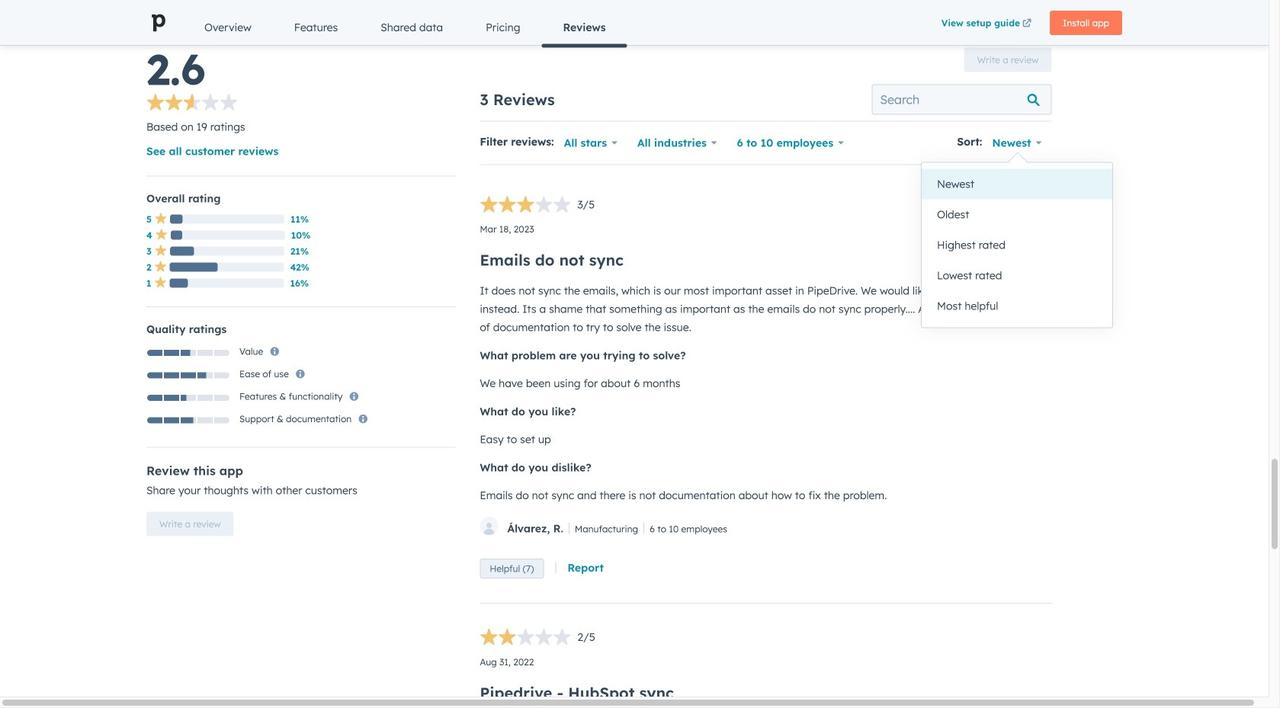 Task type: vqa. For each thing, say whether or not it's contained in the screenshot.
left Help
no



Task type: describe. For each thing, give the bounding box(es) containing it.
Search reviews search field
[[872, 84, 1052, 115]]

16% of users left a 1 star review. progress bar
[[170, 279, 188, 288]]



Task type: locate. For each thing, give the bounding box(es) containing it.
navigation
[[183, 9, 935, 48]]

overall rating meter
[[146, 93, 238, 115], [480, 196, 595, 217], [146, 349, 230, 357], [146, 372, 230, 380], [146, 394, 230, 402], [146, 417, 230, 425], [480, 629, 596, 650]]

21% of users left a 3 star review. progress bar
[[170, 247, 194, 256]]

list box
[[922, 163, 1113, 328]]

11% of users left a 5 star review. progress bar
[[170, 215, 183, 224]]

10% of users left a 4 star review. progress bar
[[171, 231, 182, 240]]

42% of users left a 2 star review. progress bar
[[170, 263, 218, 272]]



